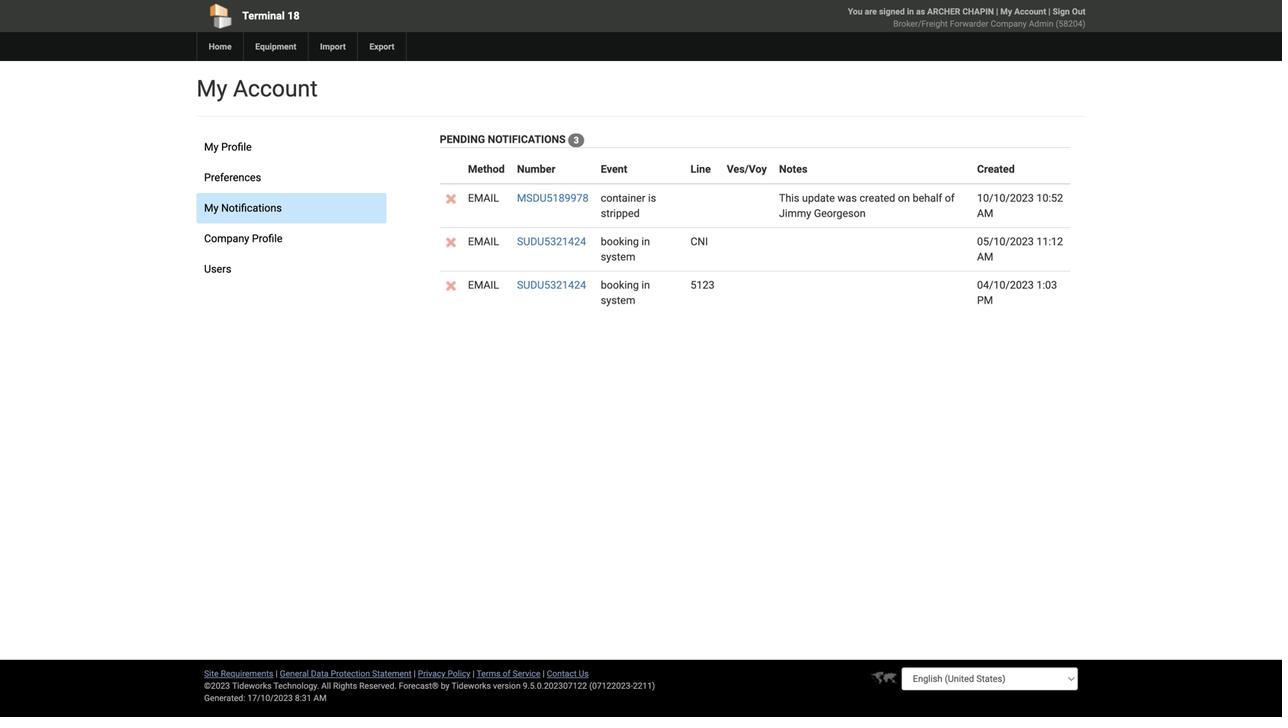 Task type: describe. For each thing, give the bounding box(es) containing it.
container is stripped
[[601, 192, 656, 220]]

terminal 18
[[242, 10, 300, 22]]

behalf
[[913, 192, 943, 205]]

profile for company profile
[[252, 232, 283, 245]]

requirements
[[221, 669, 274, 679]]

chapin
[[963, 6, 994, 16]]

contact
[[547, 669, 577, 679]]

created
[[860, 192, 896, 205]]

import link
[[308, 32, 357, 61]]

my notifications
[[204, 202, 282, 215]]

admin
[[1029, 19, 1054, 29]]

users
[[204, 263, 231, 276]]

my for my account
[[197, 75, 227, 102]]

import
[[320, 42, 346, 52]]

9.5.0.202307122
[[523, 681, 587, 691]]

system for 5123
[[601, 294, 636, 307]]

us
[[579, 669, 589, 679]]

pending
[[440, 133, 485, 146]]

generated:
[[204, 694, 245, 703]]

pm
[[977, 294, 994, 307]]

signed
[[879, 6, 905, 16]]

by
[[441, 681, 450, 691]]

booking in system for cni
[[601, 236, 650, 263]]

forecast®
[[399, 681, 439, 691]]

georgeson
[[814, 207, 866, 220]]

©2023 tideworks
[[204, 681, 272, 691]]

in for 5123
[[642, 279, 650, 292]]

5123
[[691, 279, 715, 292]]

on
[[898, 192, 910, 205]]

1 email from the top
[[468, 192, 499, 205]]

| right chapin
[[996, 6, 999, 16]]

site
[[204, 669, 219, 679]]

2211)
[[633, 681, 655, 691]]

home
[[209, 42, 232, 52]]

sign out link
[[1053, 6, 1086, 16]]

notes
[[779, 163, 808, 176]]

site requirements link
[[204, 669, 274, 679]]

out
[[1072, 6, 1086, 16]]

10/10/2023
[[977, 192, 1034, 205]]

my account
[[197, 75, 318, 102]]

site requirements | general data protection statement | privacy policy | terms of service | contact us ©2023 tideworks technology. all rights reserved. forecast® by tideworks version 9.5.0.202307122 (07122023-2211) generated: 17/10/2023 8:31 am
[[204, 669, 655, 703]]

terminal 18 link
[[197, 0, 554, 32]]

this
[[779, 192, 800, 205]]

10/10/2023 10:52 am
[[977, 192, 1064, 220]]

all
[[321, 681, 331, 691]]

archer
[[928, 6, 961, 16]]

click to delete image for sudu5321424
[[446, 281, 456, 291]]

statement
[[372, 669, 412, 679]]

my for my notifications
[[204, 202, 219, 215]]

sudu5321424 link for cni
[[517, 236, 586, 248]]

am for 05/10/2023 11:12 am
[[977, 251, 994, 263]]

sudu5321424 link for 5123
[[517, 279, 586, 292]]

export
[[370, 42, 395, 52]]

am for 10/10/2023 10:52 am
[[977, 207, 994, 220]]

my for my profile
[[204, 141, 219, 153]]

company profile
[[204, 232, 283, 245]]

technology.
[[274, 681, 319, 691]]

equipment
[[255, 42, 296, 52]]

email for cni
[[468, 236, 499, 248]]

1:03
[[1037, 279, 1058, 292]]

stripped
[[601, 207, 640, 220]]

3
[[574, 135, 579, 146]]

number
[[517, 163, 556, 176]]

in for cni
[[642, 236, 650, 248]]

rights
[[333, 681, 357, 691]]

are
[[865, 6, 877, 16]]

forwarder
[[950, 19, 989, 29]]

11:12
[[1037, 236, 1064, 248]]



Task type: locate. For each thing, give the bounding box(es) containing it.
in down "container is stripped"
[[642, 236, 650, 248]]

in
[[907, 6, 914, 16]]

my
[[1001, 6, 1013, 16], [197, 75, 227, 102], [204, 141, 219, 153], [204, 202, 219, 215]]

1 horizontal spatial company
[[991, 19, 1027, 29]]

0 vertical spatial in
[[642, 236, 650, 248]]

general data protection statement link
[[280, 669, 412, 679]]

ves/voy
[[727, 163, 767, 176]]

1 in from the top
[[642, 236, 650, 248]]

of inside this update was created on behalf of jimmy georgeson
[[945, 192, 955, 205]]

1 vertical spatial notifications
[[221, 202, 282, 215]]

05/10/2023
[[977, 236, 1034, 248]]

sudu5321424
[[517, 236, 586, 248], [517, 279, 586, 292]]

1 vertical spatial profile
[[252, 232, 283, 245]]

you
[[848, 6, 863, 16]]

service
[[513, 669, 541, 679]]

1 horizontal spatial notifications
[[488, 133, 566, 146]]

05/10/2023 11:12 am
[[977, 236, 1064, 263]]

update
[[802, 192, 835, 205]]

account
[[1015, 6, 1047, 16], [233, 75, 318, 102]]

reserved.
[[359, 681, 397, 691]]

| up tideworks
[[473, 669, 475, 679]]

company down my account link
[[991, 19, 1027, 29]]

jimmy
[[779, 207, 812, 220]]

1 sudu5321424 link from the top
[[517, 236, 586, 248]]

1 booking in system from the top
[[601, 236, 650, 263]]

broker/freight
[[894, 19, 948, 29]]

profile for my profile
[[221, 141, 252, 153]]

contact us link
[[547, 669, 589, 679]]

0 vertical spatial system
[[601, 251, 636, 263]]

| up forecast® on the left bottom of the page
[[414, 669, 416, 679]]

0 vertical spatial booking
[[601, 236, 639, 248]]

in left 5123
[[642, 279, 650, 292]]

notifications for pending
[[488, 133, 566, 146]]

am
[[977, 207, 994, 220], [977, 251, 994, 263], [314, 694, 327, 703]]

1 vertical spatial company
[[204, 232, 249, 245]]

1 vertical spatial click to delete image
[[446, 281, 456, 291]]

is
[[648, 192, 656, 205]]

am down 05/10/2023
[[977, 251, 994, 263]]

2 in from the top
[[642, 279, 650, 292]]

notifications for my
[[221, 202, 282, 215]]

of
[[945, 192, 955, 205], [503, 669, 511, 679]]

1 vertical spatial sudu5321424 link
[[517, 279, 586, 292]]

3 email from the top
[[468, 279, 499, 292]]

company
[[991, 19, 1027, 29], [204, 232, 249, 245]]

booking for 5123
[[601, 279, 639, 292]]

event
[[601, 163, 628, 176]]

terms
[[477, 669, 501, 679]]

| left general
[[276, 669, 278, 679]]

my account link
[[1001, 6, 1047, 16]]

2 booking in system from the top
[[601, 279, 650, 307]]

2 sudu5321424 link from the top
[[517, 279, 586, 292]]

1 vertical spatial email
[[468, 236, 499, 248]]

account down equipment link
[[233, 75, 318, 102]]

as
[[916, 6, 925, 16]]

2 vertical spatial am
[[314, 694, 327, 703]]

1 vertical spatial system
[[601, 294, 636, 307]]

policy
[[448, 669, 471, 679]]

this update was created on behalf of jimmy georgeson
[[779, 192, 955, 220]]

account up admin at top
[[1015, 6, 1047, 16]]

1 vertical spatial account
[[233, 75, 318, 102]]

1 vertical spatial am
[[977, 251, 994, 263]]

export link
[[357, 32, 406, 61]]

booking for cni
[[601, 236, 639, 248]]

am inside 10/10/2023 10:52 am
[[977, 207, 994, 220]]

0 vertical spatial account
[[1015, 6, 1047, 16]]

company up users
[[204, 232, 249, 245]]

(58204)
[[1056, 19, 1086, 29]]

pending notifications 3
[[440, 133, 579, 146]]

0 vertical spatial click to delete image
[[446, 194, 456, 204]]

my down home link
[[197, 75, 227, 102]]

8:31
[[295, 694, 312, 703]]

click to delete image up click to delete icon
[[446, 194, 456, 204]]

terminal
[[242, 10, 285, 22]]

terms of service link
[[477, 669, 541, 679]]

email
[[468, 192, 499, 205], [468, 236, 499, 248], [468, 279, 499, 292]]

click to delete image for msdu5189978
[[446, 194, 456, 204]]

created
[[977, 163, 1015, 176]]

my up preferences
[[204, 141, 219, 153]]

|
[[996, 6, 999, 16], [1049, 6, 1051, 16], [276, 669, 278, 679], [414, 669, 416, 679], [473, 669, 475, 679], [543, 669, 545, 679]]

click to delete image
[[446, 238, 456, 248]]

0 vertical spatial company
[[991, 19, 1027, 29]]

container
[[601, 192, 646, 205]]

company inside you are signed in as archer chapin | my account | sign out broker/freight forwarder company admin (58204)
[[991, 19, 1027, 29]]

am down all
[[314, 694, 327, 703]]

1 booking from the top
[[601, 236, 639, 248]]

of up version
[[503, 669, 511, 679]]

| left sign
[[1049, 6, 1051, 16]]

click to delete image
[[446, 194, 456, 204], [446, 281, 456, 291]]

17/10/2023
[[248, 694, 293, 703]]

1 horizontal spatial profile
[[252, 232, 283, 245]]

data
[[311, 669, 329, 679]]

2 sudu5321424 from the top
[[517, 279, 586, 292]]

sudu5321424 link
[[517, 236, 586, 248], [517, 279, 586, 292]]

booking in system for 5123
[[601, 279, 650, 307]]

1 vertical spatial in
[[642, 279, 650, 292]]

preferences
[[204, 171, 261, 184]]

2 email from the top
[[468, 236, 499, 248]]

version
[[493, 681, 521, 691]]

0 horizontal spatial notifications
[[221, 202, 282, 215]]

profile down my notifications at the top left
[[252, 232, 283, 245]]

line
[[691, 163, 711, 176]]

my inside you are signed in as archer chapin | my account | sign out broker/freight forwarder company admin (58204)
[[1001, 6, 1013, 16]]

(07122023-
[[589, 681, 633, 691]]

1 vertical spatial of
[[503, 669, 511, 679]]

sign
[[1053, 6, 1070, 16]]

1 horizontal spatial account
[[1015, 6, 1047, 16]]

1 vertical spatial booking in system
[[601, 279, 650, 307]]

0 horizontal spatial profile
[[221, 141, 252, 153]]

sudu5321424 for 5123
[[517, 279, 586, 292]]

you are signed in as archer chapin | my account | sign out broker/freight forwarder company admin (58204)
[[848, 6, 1086, 29]]

0 vertical spatial am
[[977, 207, 994, 220]]

notifications up company profile on the top of the page
[[221, 202, 282, 215]]

1 vertical spatial booking
[[601, 279, 639, 292]]

10:52
[[1037, 192, 1064, 205]]

0 horizontal spatial of
[[503, 669, 511, 679]]

msdu5189978 link
[[517, 192, 589, 205]]

0 vertical spatial email
[[468, 192, 499, 205]]

method
[[468, 163, 505, 176]]

tideworks
[[452, 681, 491, 691]]

1 sudu5321424 from the top
[[517, 236, 586, 248]]

| up '9.5.0.202307122'
[[543, 669, 545, 679]]

0 vertical spatial booking in system
[[601, 236, 650, 263]]

of right behalf
[[945, 192, 955, 205]]

privacy
[[418, 669, 446, 679]]

msdu5189978
[[517, 192, 589, 205]]

of inside site requirements | general data protection statement | privacy policy | terms of service | contact us ©2023 tideworks technology. all rights reserved. forecast® by tideworks version 9.5.0.202307122 (07122023-2211) generated: 17/10/2023 8:31 am
[[503, 669, 511, 679]]

04/10/2023
[[977, 279, 1034, 292]]

am inside site requirements | general data protection statement | privacy policy | terms of service | contact us ©2023 tideworks technology. all rights reserved. forecast® by tideworks version 9.5.0.202307122 (07122023-2211) generated: 17/10/2023 8:31 am
[[314, 694, 327, 703]]

cni
[[691, 236, 708, 248]]

1 click to delete image from the top
[[446, 194, 456, 204]]

2 system from the top
[[601, 294, 636, 307]]

was
[[838, 192, 857, 205]]

1 vertical spatial sudu5321424
[[517, 279, 586, 292]]

0 vertical spatial sudu5321424 link
[[517, 236, 586, 248]]

sudu5321424 for cni
[[517, 236, 586, 248]]

2 vertical spatial email
[[468, 279, 499, 292]]

account inside you are signed in as archer chapin | my account | sign out broker/freight forwarder company admin (58204)
[[1015, 6, 1047, 16]]

profile up preferences
[[221, 141, 252, 153]]

0 vertical spatial profile
[[221, 141, 252, 153]]

2 booking from the top
[[601, 279, 639, 292]]

am inside the 05/10/2023 11:12 am
[[977, 251, 994, 263]]

0 vertical spatial sudu5321424
[[517, 236, 586, 248]]

1 system from the top
[[601, 251, 636, 263]]

2 click to delete image from the top
[[446, 281, 456, 291]]

home link
[[197, 32, 243, 61]]

0 horizontal spatial account
[[233, 75, 318, 102]]

0 vertical spatial notifications
[[488, 133, 566, 146]]

1 horizontal spatial of
[[945, 192, 955, 205]]

my right chapin
[[1001, 6, 1013, 16]]

notifications up the number
[[488, 133, 566, 146]]

notifications
[[488, 133, 566, 146], [221, 202, 282, 215]]

system for cni
[[601, 251, 636, 263]]

booking
[[601, 236, 639, 248], [601, 279, 639, 292]]

email for 5123
[[468, 279, 499, 292]]

click to delete image down click to delete icon
[[446, 281, 456, 291]]

am down 10/10/2023
[[977, 207, 994, 220]]

equipment link
[[243, 32, 308, 61]]

18
[[288, 10, 300, 22]]

general
[[280, 669, 309, 679]]

my down preferences
[[204, 202, 219, 215]]

0 vertical spatial of
[[945, 192, 955, 205]]

protection
[[331, 669, 370, 679]]

0 horizontal spatial company
[[204, 232, 249, 245]]

profile
[[221, 141, 252, 153], [252, 232, 283, 245]]

system
[[601, 251, 636, 263], [601, 294, 636, 307]]

04/10/2023 1:03 pm
[[977, 279, 1058, 307]]

my profile
[[204, 141, 252, 153]]

in
[[642, 236, 650, 248], [642, 279, 650, 292]]



Task type: vqa. For each thing, say whether or not it's contained in the screenshot.
second Sudu5321424 from the bottom
yes



